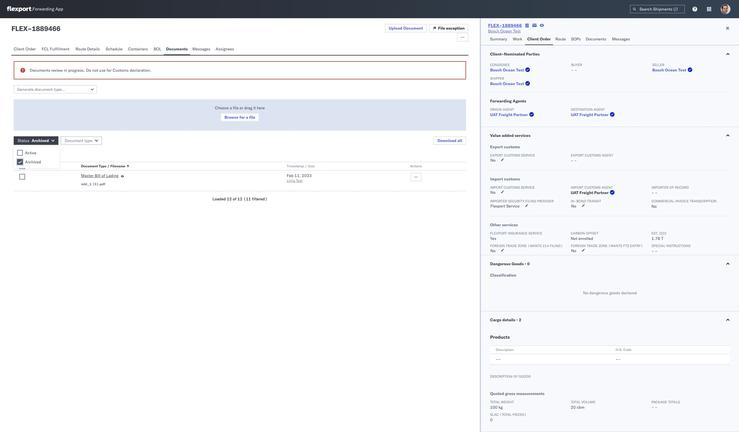 Task type: describe. For each thing, give the bounding box(es) containing it.
cargo details • 2
[[490, 318, 522, 323]]

export for export customs service
[[490, 153, 504, 158]]

0 horizontal spatial 1889466
[[32, 24, 61, 33]]

quoted gross measurements
[[490, 392, 545, 397]]

lading
[[106, 173, 119, 178]]

importer security filing provider
[[490, 199, 554, 204]]

do
[[86, 68, 91, 73]]

service for - -
[[522, 153, 535, 158]]

seller
[[653, 63, 665, 67]]

customs for import customs agent
[[585, 186, 601, 190]]

record
[[675, 186, 689, 190]]

mbl_1 (3).pdf
[[81, 182, 105, 186]]

document for document type
[[65, 138, 83, 143]]

filename
[[110, 164, 125, 169]]

browse for a file
[[225, 115, 256, 120]]

bosch ocean test for seller
[[653, 68, 687, 73]]

/ inside button
[[305, 164, 307, 169]]

flex-1889466
[[488, 23, 522, 28]]

route for route details
[[76, 46, 86, 52]]

1 horizontal spatial messages button
[[610, 34, 634, 45]]

loaded
[[213, 197, 226, 202]]

bosch ocean test link for consignee
[[490, 67, 532, 73]]

import for import customs agent
[[571, 186, 584, 190]]

0 horizontal spatial order
[[25, 46, 36, 52]]

value
[[490, 133, 501, 138]]

no left dangerous
[[584, 291, 589, 296]]

no for foreign trade zone (wants 214 filing)
[[491, 249, 496, 254]]

drag
[[244, 106, 252, 111]]

file
[[438, 26, 445, 31]]

flex-1889466 link
[[488, 23, 522, 28]]

document type button
[[61, 137, 102, 145]]

import for import customs
[[490, 177, 503, 182]]

• for details
[[517, 318, 518, 323]]

service inside flexport insurance service yes
[[529, 232, 543, 236]]

test for shipper
[[516, 81, 524, 86]]

bosch ocean test for consignee
[[490, 68, 524, 73]]

buyer - -
[[572, 63, 583, 73]]

agent inside export customs agent - -
[[602, 153, 614, 158]]

0 horizontal spatial for
[[107, 68, 112, 73]]

containers button
[[126, 44, 151, 55]]

total for total weight 100 kg
[[490, 401, 500, 405]]

buyer
[[572, 63, 583, 67]]

actions
[[410, 164, 422, 169]]

flex - 1889466
[[11, 24, 61, 33]]

import customs
[[490, 177, 521, 182]]

1 vertical spatial client
[[14, 46, 24, 52]]

route details
[[76, 46, 100, 52]]

12 for ∙
[[46, 151, 51, 156]]

it
[[254, 106, 256, 111]]

total for total volume
[[571, 401, 581, 405]]

0 horizontal spatial documents button
[[164, 44, 190, 55]]

bosch ocean test for shipper
[[490, 81, 524, 86]]

sops button
[[569, 34, 584, 45]]

document type / filename button
[[80, 163, 276, 169]]

forwarding for forwarding agents
[[490, 99, 512, 104]]

flexport for flexport service
[[491, 204, 506, 209]]

of left (11
[[233, 197, 237, 202]]

status archived
[[18, 138, 49, 143]]

destination
[[571, 107, 593, 112]]

2
[[519, 318, 522, 323]]

∙
[[42, 151, 45, 156]]

1 vertical spatial services
[[502, 223, 518, 228]]

service for uat freight partner
[[521, 186, 535, 190]]

origin agent
[[490, 107, 515, 112]]

cbm
[[577, 405, 585, 411]]

uat freight partner down import customs agent
[[571, 190, 609, 196]]

bosch ocean test link up summary
[[488, 28, 521, 34]]

mbl_1
[[81, 182, 92, 186]]

partner down import customs agent
[[595, 190, 609, 196]]

totals
[[669, 401, 681, 405]]

products
[[490, 335, 510, 340]]

summary button
[[488, 34, 511, 45]]

customs for import customs
[[504, 177, 521, 182]]

importer of record - -
[[652, 186, 689, 196]]

consignee
[[490, 63, 510, 67]]

goods for dangerous
[[610, 291, 621, 296]]

customs for export customs agent - -
[[585, 153, 601, 158]]

zone for ftz
[[599, 244, 608, 248]]

co2
[[660, 232, 667, 236]]

Generate document type... text field
[[14, 85, 97, 94]]

bosch ocean test link for shipper
[[490, 81, 532, 87]]

(wants for 214
[[528, 244, 542, 248]]

details
[[87, 46, 100, 52]]

choose
[[215, 106, 229, 111]]

ocean for shipper
[[503, 81, 516, 86]]

forwarding for forwarding app
[[33, 6, 54, 12]]

dangerous
[[490, 262, 511, 267]]

bosch for seller
[[653, 68, 665, 73]]

forwarding app link
[[7, 6, 63, 12]]

0 vertical spatial file
[[233, 106, 239, 111]]

commercial invoice transcription no
[[652, 199, 717, 209]]

of inside "link"
[[102, 173, 105, 178]]

uploaded files ∙ 12
[[14, 151, 51, 156]]

/ inside button
[[107, 164, 110, 169]]

1 horizontal spatial documents
[[166, 46, 188, 52]]

package
[[652, 401, 668, 405]]

(3).pdf
[[92, 182, 105, 186]]

route button
[[553, 34, 569, 45]]

1 -- from the left
[[496, 357, 501, 362]]

classification
[[490, 273, 517, 278]]

uat freight partner link for destination
[[571, 112, 617, 118]]

description of goods
[[490, 375, 531, 379]]

importer for provider
[[490, 199, 508, 204]]

100
[[490, 405, 498, 411]]

document for document type / filename
[[81, 164, 98, 169]]

document inside button
[[404, 26, 423, 31]]

(wants for ftz
[[609, 244, 623, 248]]

(11
[[244, 197, 251, 202]]

shipper
[[490, 76, 505, 81]]

bol button
[[151, 44, 164, 55]]

0 vertical spatial service
[[507, 204, 520, 209]]

upload document
[[389, 26, 423, 31]]

for inside button
[[240, 115, 245, 120]]

uat freight partner for destination
[[571, 112, 609, 117]]

uat freight partner link for origin
[[490, 112, 536, 118]]

messages for right messages button
[[613, 36, 631, 42]]

trade for foreign trade zone (wants ftz entry)
[[587, 244, 598, 248]]

(total
[[500, 413, 512, 417]]

total weight 100 kg
[[490, 401, 514, 411]]

• for goods
[[525, 262, 527, 267]]

in-bond transit
[[571, 199, 602, 204]]

containers
[[128, 46, 148, 52]]

bosch down the flex- at the right of the page
[[488, 29, 500, 34]]

no inside commercial invoice transcription no
[[652, 204, 657, 209]]

2023
[[302, 173, 312, 178]]

destination agent
[[571, 107, 605, 112]]

0 vertical spatial client
[[528, 36, 539, 42]]

Search Shipments (/) text field
[[630, 5, 685, 13]]

export for export customs
[[490, 145, 503, 150]]

loaded 12 of 12 (11 filtered)
[[213, 197, 268, 202]]

upload document button
[[385, 24, 427, 33]]

carbon offset not enrolled
[[571, 232, 599, 242]]

origin
[[490, 107, 502, 112]]

of up the "quoted gross measurements"
[[514, 375, 518, 379]]

transit
[[588, 199, 602, 204]]

master bill of lading link
[[81, 173, 119, 180]]

filing
[[526, 199, 537, 204]]

customs for export customs service
[[504, 153, 521, 158]]

customs
[[113, 68, 129, 73]]

provider
[[538, 199, 554, 204]]

slac
[[490, 413, 499, 417]]

foreign trade zone (wants 214 filing)
[[490, 244, 563, 248]]

measurements
[[517, 392, 545, 397]]

partner for destination agent
[[595, 112, 609, 117]]

insurance
[[508, 232, 528, 236]]

messages for messages button to the left
[[193, 46, 211, 52]]

timestamp
[[287, 164, 304, 169]]

agents
[[513, 99, 527, 104]]

filtered)
[[252, 197, 268, 202]]

goods for of
[[519, 375, 531, 379]]

no for import customs service
[[491, 190, 496, 195]]



Task type: vqa. For each thing, say whether or not it's contained in the screenshot.
SOPs button
yes



Task type: locate. For each thing, give the bounding box(es) containing it.
fcl fulfillment
[[42, 46, 69, 52]]

1 zone from the left
[[518, 244, 527, 248]]

1 vertical spatial file
[[249, 115, 256, 120]]

0 horizontal spatial uat freight partner link
[[490, 112, 536, 118]]

total up the 20
[[571, 401, 581, 405]]

weight
[[501, 401, 514, 405]]

bosch ocean test down flex-1889466
[[488, 29, 521, 34]]

client-nominated parties
[[490, 52, 540, 57]]

est.
[[652, 232, 659, 236]]

services inside value added services button
[[515, 133, 531, 138]]

messages button left the "assignees"
[[190, 44, 214, 55]]

import up import customs service
[[490, 177, 503, 182]]

of inside importer of record - -
[[670, 186, 675, 190]]

no dangerous goods declared
[[584, 291, 637, 296]]

0 horizontal spatial messages
[[193, 46, 211, 52]]

test for seller
[[679, 68, 687, 73]]

1 horizontal spatial foreign
[[571, 244, 586, 248]]

0 horizontal spatial a
[[230, 106, 232, 111]]

0 right goods
[[528, 262, 530, 267]]

partner down the destination agent
[[595, 112, 609, 117]]

route for route
[[556, 36, 566, 42]]

customs inside export customs agent - -
[[585, 153, 601, 158]]

flexport up other
[[491, 204, 506, 209]]

no for in-bond transit
[[572, 204, 577, 209]]

documents right sops button
[[586, 36, 607, 42]]

h.s. code
[[616, 348, 632, 352]]

0 vertical spatial order
[[540, 36, 551, 42]]

1 vertical spatial for
[[240, 115, 245, 120]]

1 horizontal spatial documents button
[[584, 34, 610, 45]]

uat freight partner down the destination agent
[[571, 112, 609, 117]]

archived down uploaded files ∙ 12
[[25, 160, 41, 165]]

import customs agent
[[571, 186, 613, 190]]

0 inside package totals - - slac (total pieces) 0
[[490, 418, 493, 423]]

all
[[458, 138, 463, 143]]

1 horizontal spatial zone
[[599, 244, 608, 248]]

0 vertical spatial flexport
[[491, 204, 506, 209]]

0 horizontal spatial foreign
[[490, 244, 505, 248]]

file left or
[[233, 106, 239, 111]]

-- down h.s.
[[616, 357, 621, 362]]

uploaded
[[14, 151, 32, 156]]

0 down slac at right bottom
[[490, 418, 493, 423]]

upload
[[389, 26, 403, 31]]

value added services
[[490, 133, 531, 138]]

volume
[[582, 401, 596, 405]]

1 vertical spatial document
[[65, 138, 83, 143]]

messages button up client-nominated parties button
[[610, 34, 634, 45]]

0 horizontal spatial forwarding
[[33, 6, 54, 12]]

flexport service
[[491, 204, 520, 209]]

uat up in-
[[571, 190, 579, 196]]

uat
[[490, 112, 498, 117], [571, 112, 579, 117], [571, 190, 579, 196]]

review
[[51, 68, 63, 73]]

export inside export customs agent - -
[[571, 153, 584, 158]]

declaration.
[[130, 68, 151, 73]]

app
[[55, 6, 63, 12]]

package totals - - slac (total pieces) 0
[[490, 401, 681, 423]]

1 horizontal spatial goods
[[610, 291, 621, 296]]

0 vertical spatial •
[[525, 262, 527, 267]]

0 horizontal spatial documents
[[30, 68, 50, 73]]

12 right ∙ on the top left of page
[[46, 151, 51, 156]]

0 horizontal spatial •
[[517, 318, 518, 323]]

freight down import customs agent
[[580, 190, 594, 196]]

uat for origin
[[490, 112, 498, 117]]

kg
[[499, 405, 503, 411]]

offset
[[586, 232, 599, 236]]

no down commercial
[[652, 204, 657, 209]]

1 horizontal spatial file
[[249, 115, 256, 120]]

1 horizontal spatial client
[[528, 36, 539, 42]]

1889466 up work
[[503, 23, 522, 28]]

messages left the "assignees"
[[193, 46, 211, 52]]

0 horizontal spatial route
[[76, 46, 86, 52]]

0 vertical spatial document
[[404, 26, 423, 31]]

in
[[64, 68, 67, 73]]

file inside button
[[249, 115, 256, 120]]

bill
[[95, 173, 101, 178]]

customs down export customs
[[504, 153, 521, 158]]

zone for 214
[[518, 244, 527, 248]]

1 horizontal spatial for
[[240, 115, 245, 120]]

services
[[515, 133, 531, 138], [502, 223, 518, 228]]

commercial
[[652, 199, 675, 204]]

2 total from the left
[[571, 401, 581, 405]]

0 horizontal spatial 0
[[490, 418, 493, 423]]

1 vertical spatial goods
[[519, 375, 531, 379]]

feb
[[287, 173, 294, 178]]

description up the quoted
[[490, 375, 513, 379]]

1 horizontal spatial trade
[[587, 244, 598, 248]]

2 / from the left
[[305, 164, 307, 169]]

customs up import customs service
[[504, 177, 521, 182]]

archived up the "files"
[[32, 138, 49, 143]]

1 foreign from the left
[[490, 244, 505, 248]]

1 vertical spatial messages
[[193, 46, 211, 52]]

zone down flexport insurance service yes
[[518, 244, 527, 248]]

service down value added services at the right top of the page
[[522, 153, 535, 158]]

2 horizontal spatial 12
[[238, 197, 243, 202]]

0 vertical spatial a
[[230, 106, 232, 111]]

2 (wants from the left
[[609, 244, 623, 248]]

0 vertical spatial documents
[[586, 36, 607, 42]]

0 vertical spatial service
[[522, 153, 535, 158]]

freight for origin
[[499, 112, 513, 117]]

0 horizontal spatial (wants
[[528, 244, 542, 248]]

of left the record
[[670, 186, 675, 190]]

foreign down yes
[[490, 244, 505, 248]]

1 vertical spatial client order
[[14, 46, 36, 52]]

2 uat freight partner link from the left
[[571, 112, 617, 118]]

route
[[556, 36, 566, 42], [76, 46, 86, 52]]

flex-
[[488, 23, 503, 28]]

work button
[[511, 34, 525, 45]]

progress.
[[68, 68, 85, 73]]

yes
[[490, 236, 497, 242]]

0 horizontal spatial --
[[496, 357, 501, 362]]

/
[[107, 164, 110, 169], [305, 164, 307, 169]]

1 horizontal spatial order
[[540, 36, 551, 42]]

1 horizontal spatial client order
[[528, 36, 551, 42]]

description for description
[[496, 348, 514, 352]]

1 (wants from the left
[[528, 244, 542, 248]]

2 vertical spatial document
[[81, 164, 98, 169]]

download all button
[[434, 137, 467, 145]]

flexport insurance service yes
[[490, 232, 543, 242]]

description down the products
[[496, 348, 514, 352]]

messages up client-nominated parties button
[[613, 36, 631, 42]]

test inside feb 11, 2023 linjia test
[[296, 179, 303, 183]]

bosch down consignee
[[490, 68, 502, 73]]

-
[[28, 24, 32, 33], [572, 68, 574, 73], [575, 68, 578, 73], [571, 158, 574, 163], [575, 158, 577, 163], [652, 190, 655, 196], [656, 190, 658, 196], [652, 249, 655, 254], [656, 249, 658, 254], [496, 357, 499, 362], [499, 357, 501, 362], [616, 357, 619, 362], [619, 357, 621, 362], [652, 405, 655, 411], [656, 405, 658, 411]]

trade down flexport insurance service yes
[[506, 244, 517, 248]]

linjia
[[287, 179, 295, 183]]

client order button up parties
[[525, 34, 553, 45]]

not
[[571, 236, 578, 242]]

0 horizontal spatial /
[[107, 164, 110, 169]]

2 trade from the left
[[587, 244, 598, 248]]

1 vertical spatial a
[[246, 115, 248, 120]]

1 horizontal spatial total
[[571, 401, 581, 405]]

(wants left 214
[[528, 244, 542, 248]]

ocean for consignee
[[503, 68, 516, 73]]

bosch for shipper
[[490, 81, 502, 86]]

documents button right bol on the top
[[164, 44, 190, 55]]

cargo
[[490, 318, 502, 323]]

0 vertical spatial messages
[[613, 36, 631, 42]]

no
[[491, 158, 496, 163], [491, 190, 496, 195], [572, 204, 577, 209], [652, 204, 657, 209], [491, 249, 496, 254], [572, 249, 577, 254], [584, 291, 589, 296]]

forwarding app
[[33, 6, 63, 12]]

transcription
[[690, 199, 717, 204]]

for
[[107, 68, 112, 73], [240, 115, 245, 120]]

bosch for consignee
[[490, 68, 502, 73]]

importer
[[652, 186, 669, 190], [490, 199, 508, 204]]

ftz
[[624, 244, 630, 248]]

import down import customs
[[490, 186, 503, 190]]

forwarding inside 'link'
[[33, 6, 54, 12]]

import up in-
[[571, 186, 584, 190]]

description for description of goods
[[490, 375, 513, 379]]

2 foreign from the left
[[571, 244, 586, 248]]

bosch ocean test link down consignee
[[490, 67, 532, 73]]

None checkbox
[[17, 150, 23, 156], [19, 164, 25, 169], [17, 150, 23, 156], [19, 164, 25, 169]]

1 horizontal spatial 0
[[528, 262, 530, 267]]

test for consignee
[[516, 68, 524, 73]]

no for export customs service
[[491, 158, 496, 163]]

partner
[[514, 112, 528, 117], [595, 112, 609, 117], [595, 190, 609, 196]]

0
[[528, 262, 530, 267], [490, 418, 493, 423]]

timestamp / user button
[[286, 163, 399, 169]]

0 horizontal spatial client order
[[14, 46, 36, 52]]

freight for destination
[[580, 112, 594, 117]]

uat freight partner link down the destination agent
[[571, 112, 617, 118]]

service up foreign trade zone (wants 214 filing)
[[529, 232, 543, 236]]

2 horizontal spatial documents
[[586, 36, 607, 42]]

import for import customs service
[[490, 186, 503, 190]]

214
[[543, 244, 549, 248]]

0 horizontal spatial client order button
[[11, 44, 39, 55]]

uat down origin
[[490, 112, 498, 117]]

order left route button
[[540, 36, 551, 42]]

not
[[92, 68, 98, 73]]

importer inside importer of record - -
[[652, 186, 669, 190]]

1 vertical spatial description
[[490, 375, 513, 379]]

uat freight partner link down origin agent
[[490, 112, 536, 118]]

(wants left the ftz
[[609, 244, 623, 248]]

1 horizontal spatial 12
[[227, 197, 232, 202]]

1 vertical spatial forwarding
[[490, 99, 512, 104]]

master bill of lading
[[81, 173, 119, 178]]

1 horizontal spatial (wants
[[609, 244, 623, 248]]

0 horizontal spatial goods
[[519, 375, 531, 379]]

1 vertical spatial archived
[[25, 160, 41, 165]]

freight down origin agent
[[499, 112, 513, 117]]

partner for origin agent
[[514, 112, 528, 117]]

forwarding left 'app'
[[33, 6, 54, 12]]

document right upload
[[404, 26, 423, 31]]

dangerous
[[590, 291, 609, 296]]

partner down agents
[[514, 112, 528, 117]]

freight down the destination agent
[[580, 112, 594, 117]]

a inside button
[[246, 115, 248, 120]]

1 horizontal spatial --
[[616, 357, 621, 362]]

foreign
[[490, 244, 505, 248], [571, 244, 586, 248]]

trade down enrolled
[[587, 244, 598, 248]]

export customs service
[[490, 153, 535, 158]]

client order up parties
[[528, 36, 551, 42]]

flexport. image
[[7, 6, 33, 12]]

documents right bol button
[[166, 46, 188, 52]]

12 right the loaded
[[227, 197, 232, 202]]

12 for of
[[238, 197, 243, 202]]

description
[[496, 348, 514, 352], [490, 375, 513, 379]]

trade for foreign trade zone (wants 214 filing)
[[506, 244, 517, 248]]

file down it
[[249, 115, 256, 120]]

customs
[[504, 145, 520, 150], [504, 153, 521, 158], [585, 153, 601, 158], [504, 177, 521, 182], [504, 186, 520, 190], [585, 186, 601, 190]]

bosch ocean test link down the seller
[[653, 67, 694, 73]]

flexport for flexport insurance service yes
[[490, 232, 507, 236]]

1 trade from the left
[[506, 244, 517, 248]]

0 vertical spatial forwarding
[[33, 6, 54, 12]]

forwarding agents
[[490, 99, 527, 104]]

1 vertical spatial importer
[[490, 199, 508, 204]]

client order button left fcl
[[11, 44, 39, 55]]

customs for import customs service
[[504, 186, 520, 190]]

master
[[81, 173, 94, 178]]

1 vertical spatial route
[[76, 46, 86, 52]]

document left type
[[65, 138, 83, 143]]

added
[[502, 133, 514, 138]]

foreign down not at the bottom right of the page
[[571, 244, 586, 248]]

entry)
[[631, 244, 643, 248]]

1 horizontal spatial 1889466
[[503, 23, 522, 28]]

0 vertical spatial description
[[496, 348, 514, 352]]

importer up flexport service
[[490, 199, 508, 204]]

special
[[652, 244, 666, 248]]

importer for -
[[652, 186, 669, 190]]

2 -- from the left
[[616, 357, 621, 362]]

customs for export customs
[[504, 145, 520, 150]]

forwarding up origin agent
[[490, 99, 512, 104]]

client down flex
[[14, 46, 24, 52]]

of right bill
[[102, 173, 105, 178]]

1 uat freight partner link from the left
[[490, 112, 536, 118]]

0 horizontal spatial zone
[[518, 244, 527, 248]]

client-
[[490, 52, 504, 57]]

0 vertical spatial route
[[556, 36, 566, 42]]

pieces)
[[513, 413, 527, 417]]

0 horizontal spatial file
[[233, 106, 239, 111]]

--
[[496, 357, 501, 362], [616, 357, 621, 362]]

test
[[514, 29, 521, 34], [516, 68, 524, 73], [679, 68, 687, 73], [516, 81, 524, 86], [296, 179, 303, 183]]

12 left (11
[[238, 197, 243, 202]]

uat freight partner down origin agent
[[490, 112, 528, 117]]

1 vertical spatial •
[[517, 318, 518, 323]]

route left the sops
[[556, 36, 566, 42]]

0 vertical spatial for
[[107, 68, 112, 73]]

1 horizontal spatial /
[[305, 164, 307, 169]]

1 vertical spatial documents
[[166, 46, 188, 52]]

no down import customs
[[491, 190, 496, 195]]

1 horizontal spatial uat freight partner link
[[571, 112, 617, 118]]

1 vertical spatial 0
[[490, 418, 493, 423]]

export customs agent - -
[[571, 153, 614, 163]]

ocean for seller
[[666, 68, 678, 73]]

0 horizontal spatial service
[[507, 204, 520, 209]]

0 vertical spatial archived
[[32, 138, 49, 143]]

for down or
[[240, 115, 245, 120]]

goods left declared
[[610, 291, 621, 296]]

no down export customs
[[491, 158, 496, 163]]

for right use
[[107, 68, 112, 73]]

0 horizontal spatial importer
[[490, 199, 508, 204]]

services right added
[[515, 133, 531, 138]]

1 horizontal spatial a
[[246, 115, 248, 120]]

total volume
[[571, 401, 596, 405]]

0 horizontal spatial client
[[14, 46, 24, 52]]

documents left review
[[30, 68, 50, 73]]

services up insurance
[[502, 223, 518, 228]]

0 horizontal spatial trade
[[506, 244, 517, 248]]

a
[[230, 106, 232, 111], [246, 115, 248, 120]]

import
[[490, 177, 503, 182], [490, 186, 503, 190], [571, 186, 584, 190]]

0 horizontal spatial total
[[490, 401, 500, 405]]

0 vertical spatial client order
[[528, 36, 551, 42]]

2 zone from the left
[[599, 244, 608, 248]]

foreign for foreign trade zone (wants 214 filing)
[[490, 244, 505, 248]]

1 total from the left
[[490, 401, 500, 405]]

type
[[84, 138, 92, 143]]

in-
[[571, 199, 577, 204]]

customs up transit
[[585, 186, 601, 190]]

download all
[[438, 138, 463, 143]]

/ left user
[[305, 164, 307, 169]]

1 horizontal spatial messages
[[613, 36, 631, 42]]

route left details
[[76, 46, 86, 52]]

1 horizontal spatial •
[[525, 262, 527, 267]]

bosch down the seller
[[653, 68, 665, 73]]

import customs service
[[490, 186, 535, 190]]

uat freight partner for origin
[[490, 112, 528, 117]]

uat for destination
[[571, 112, 579, 117]]

0 horizontal spatial 12
[[46, 151, 51, 156]]

details
[[503, 318, 516, 323]]

1 horizontal spatial forwarding
[[490, 99, 512, 104]]

0 vertical spatial goods
[[610, 291, 621, 296]]

total up 100 on the right bottom
[[490, 401, 500, 405]]

bosch ocean test link for seller
[[653, 67, 694, 73]]

1 horizontal spatial service
[[529, 232, 543, 236]]

assignees button
[[214, 44, 238, 55]]

• left 2
[[517, 318, 518, 323]]

1 / from the left
[[107, 164, 110, 169]]

bosch ocean test link down shipper
[[490, 81, 532, 87]]

bosch ocean test down shipper
[[490, 81, 524, 86]]

1 vertical spatial service
[[529, 232, 543, 236]]

a down drag
[[246, 115, 248, 120]]

2 vertical spatial documents
[[30, 68, 50, 73]]

zone left the ftz
[[599, 244, 608, 248]]

a right choose
[[230, 106, 232, 111]]

total inside 'total weight 100 kg'
[[490, 401, 500, 405]]

bosch ocean test down consignee
[[490, 68, 524, 73]]

1 vertical spatial order
[[25, 46, 36, 52]]

• right goods
[[525, 262, 527, 267]]

1 horizontal spatial importer
[[652, 186, 669, 190]]

bosch ocean test down the seller
[[653, 68, 687, 73]]

goods up measurements
[[519, 375, 531, 379]]

feb 11, 2023 linjia test
[[287, 173, 312, 183]]

bosch ocean test
[[488, 29, 521, 34], [490, 68, 524, 73], [653, 68, 687, 73], [490, 81, 524, 86]]

1 horizontal spatial client order button
[[525, 34, 553, 45]]

1 vertical spatial flexport
[[490, 232, 507, 236]]

goods
[[512, 262, 524, 267]]

/ right type
[[107, 164, 110, 169]]

None checkbox
[[17, 159, 23, 165], [19, 174, 25, 180], [17, 159, 23, 165], [19, 174, 25, 180]]

foreign for foreign trade zone (wants ftz entry)
[[571, 244, 586, 248]]

no down yes
[[491, 249, 496, 254]]

no for foreign trade zone (wants ftz entry)
[[572, 249, 577, 254]]

document up master
[[81, 164, 98, 169]]

0 vertical spatial importer
[[652, 186, 669, 190]]

flexport inside flexport insurance service yes
[[490, 232, 507, 236]]

flexport up yes
[[490, 232, 507, 236]]

1 horizontal spatial route
[[556, 36, 566, 42]]

route details button
[[73, 44, 104, 55]]

client order left fcl
[[14, 46, 36, 52]]

service down security on the top of page
[[507, 204, 520, 209]]

0 horizontal spatial messages button
[[190, 44, 214, 55]]

0 vertical spatial services
[[515, 133, 531, 138]]



